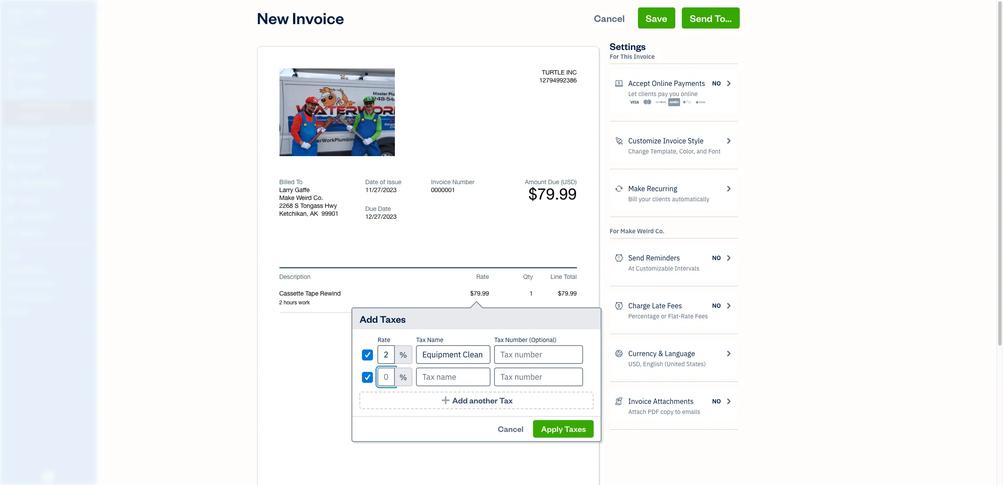 Task type: vqa. For each thing, say whether or not it's contained in the screenshot.
the topmost Expense
no



Task type: describe. For each thing, give the bounding box(es) containing it.
Tax Rate (Percentage) text field
[[378, 368, 395, 387]]

bill your clients automatically
[[629, 195, 710, 203]]

chevronright image for currency & language
[[725, 349, 733, 359]]

s
[[295, 202, 299, 209]]

chevronright image for no
[[725, 78, 733, 89]]

usd, english (united states)
[[629, 360, 706, 368]]

due date 12/27/2023
[[365, 205, 397, 220]]

delete tax image
[[585, 372, 594, 382]]

your
[[639, 195, 651, 203]]

amount due ( usd ) $79.99
[[525, 179, 577, 203]]

qty
[[523, 274, 533, 281]]

settings
[[610, 40, 646, 52]]

99901
[[322, 210, 339, 217]]

at
[[629, 265, 635, 273]]

larry
[[279, 187, 293, 194]]

save button
[[638, 7, 675, 29]]

new
[[257, 7, 289, 28]]

automatically
[[672, 195, 710, 203]]

turtle inc owner
[[7, 8, 46, 24]]

Tax number text field
[[495, 346, 583, 364]]

change template, color, and font
[[629, 148, 721, 155]]

cancel button for apply taxes
[[490, 421, 532, 438]]

$79.99 inside amount due ( usd ) $79.99
[[529, 185, 577, 203]]

Tax number text field
[[495, 368, 583, 387]]

0 vertical spatial date
[[365, 179, 378, 186]]

color,
[[680, 148, 695, 155]]

apps image
[[7, 252, 94, 259]]

2 79.99 from the top
[[562, 385, 577, 392]]

no for send reminders
[[713, 254, 721, 262]]

amount for amount due usd )
[[472, 418, 493, 425]]

send to...
[[690, 12, 732, 24]]

recurring
[[647, 184, 678, 193]]

for make weird co.
[[610, 227, 665, 235]]

intervals
[[675, 265, 700, 273]]

issue
[[387, 179, 402, 186]]

you
[[670, 90, 680, 98]]

payment image
[[6, 130, 16, 138]]

tax for tax name
[[416, 336, 426, 344]]

ketchikan,
[[279, 210, 308, 217]]

cancel button for save
[[586, 7, 633, 29]]

Issue date in MM/DD/YYYY format text field
[[365, 187, 418, 194]]

Item Quantity text field
[[520, 290, 533, 297]]

0.00
[[565, 368, 577, 375]]

let
[[629, 90, 637, 98]]

Enter an Invoice # text field
[[431, 187, 456, 194]]

of
[[380, 179, 385, 186]]

cancel for save
[[594, 12, 625, 24]]

rate for line total
[[477, 274, 489, 281]]

and
[[697, 148, 707, 155]]

customize invoice style
[[629, 137, 704, 145]]

payments
[[674, 79, 706, 88]]

template,
[[651, 148, 678, 155]]

bill
[[629, 195, 637, 203]]

Tax Rate (Percentage) text field
[[378, 346, 395, 364]]

0 horizontal spatial fees
[[668, 302, 682, 310]]

reminders
[[646, 254, 680, 263]]

make inside larry gaffe make weird co. 2268 s tongass hwy ketchikan, ak  99901
[[279, 194, 295, 202]]

invoices image
[[615, 396, 623, 407]]

apply taxes button
[[534, 421, 594, 438]]

american express image
[[669, 98, 680, 107]]

pdf
[[648, 408, 659, 416]]

description
[[279, 274, 311, 281]]

tongass
[[300, 202, 323, 209]]

total amount paid
[[488, 385, 524, 402]]

add taxes
[[360, 313, 406, 325]]

weird inside larry gaffe make weird co. 2268 s tongass hwy ketchikan, ak  99901
[[296, 194, 312, 202]]

at customizable intervals
[[629, 265, 700, 273]]

name
[[427, 336, 444, 344]]

change
[[629, 148, 649, 155]]

&
[[659, 349, 664, 358]]

tax for tax number (optional)
[[495, 336, 504, 344]]

mastercard image
[[642, 98, 654, 107]]

tax number (optional)
[[495, 336, 557, 344]]

1 vertical spatial co.
[[656, 227, 665, 235]]

invoice attachments
[[629, 397, 694, 406]]

invoice inside settings for this invoice
[[634, 53, 655, 61]]

rate for tax number (optional)
[[378, 336, 390, 344]]

0 vertical spatial make
[[629, 184, 646, 193]]

font
[[709, 148, 721, 155]]

owner
[[7, 18, 23, 24]]

usd inside amount due ( usd ) $79.99
[[563, 179, 575, 186]]

amount due usd )
[[472, 418, 524, 425]]

latefees image
[[615, 301, 623, 311]]

gaffe
[[295, 187, 310, 194]]

no for accept online payments
[[713, 79, 721, 87]]

plus image
[[441, 396, 451, 405]]

late
[[652, 302, 666, 310]]

delete tax image
[[585, 350, 594, 360]]

online
[[652, 79, 673, 88]]

another
[[469, 396, 498, 406]]

onlinesales image
[[615, 78, 623, 89]]

apply taxes
[[541, 424, 586, 434]]

percentage
[[629, 313, 660, 320]]

taxes for apply taxes
[[565, 424, 586, 434]]

items and services image
[[7, 280, 94, 287]]

delete
[[317, 108, 338, 117]]

billed to
[[279, 179, 303, 186]]

charge
[[629, 302, 651, 310]]

send to... button
[[682, 7, 740, 29]]

0 vertical spatial clients
[[639, 90, 657, 98]]

no for invoice attachments
[[713, 398, 721, 406]]

dashboard image
[[6, 38, 16, 47]]

check image for tax rate (percentage) text box
[[364, 351, 372, 360]]

amount inside total amount paid
[[488, 395, 510, 402]]

1 vertical spatial )
[[522, 418, 524, 425]]

line total
[[551, 274, 577, 281]]

12794992386
[[539, 77, 577, 84]]

expense image
[[6, 146, 16, 155]]

date inside due date 12/27/2023
[[378, 205, 391, 212]]

paintbrush image
[[615, 136, 623, 146]]

chevronright image for send reminders
[[725, 253, 733, 263]]

Line Total (USD) text field
[[558, 290, 577, 297]]

online
[[681, 90, 698, 98]]

invoice image
[[6, 88, 16, 97]]

this
[[621, 53, 633, 61]]

tax for tax
[[514, 368, 524, 375]]

turtle for turtle inc 12794992386
[[542, 69, 565, 76]]

to
[[296, 179, 303, 186]]

visa image
[[629, 98, 640, 107]]

due for amount due usd )
[[495, 418, 506, 425]]

currency
[[629, 349, 657, 358]]

inc for turtle inc owner
[[34, 8, 46, 17]]

customizable
[[636, 265, 674, 273]]

hwy
[[325, 202, 337, 209]]



Task type: locate. For each thing, give the bounding box(es) containing it.
0 vertical spatial $79.99
[[529, 185, 577, 203]]

1 vertical spatial amount
[[488, 395, 510, 402]]

2 tax name text field from the top
[[416, 368, 491, 387]]

2 horizontal spatial due
[[548, 179, 559, 186]]

billed
[[279, 179, 295, 186]]

tax name
[[416, 336, 444, 344]]

1 horizontal spatial add
[[453, 396, 468, 406]]

english
[[643, 360, 663, 368]]

number up enter an invoice # text box
[[453, 179, 475, 186]]

4 chevronright image from the top
[[725, 396, 733, 407]]

larry gaffe make weird co. 2268 s tongass hwy ketchikan, ak  99901
[[279, 187, 339, 217]]

add right plus icon
[[453, 396, 468, 406]]

tax
[[416, 336, 426, 344], [495, 336, 504, 344], [514, 368, 524, 375], [500, 396, 513, 406]]

Item Rate (USD) text field
[[470, 290, 489, 297]]

bank connections image
[[7, 294, 94, 301]]

1 vertical spatial clients
[[653, 195, 671, 203]]

send up at
[[629, 254, 645, 263]]

check image
[[364, 351, 372, 360], [364, 373, 372, 382]]

0 horizontal spatial cancel
[[498, 424, 524, 434]]

tax name text field down name
[[416, 346, 491, 364]]

to
[[675, 408, 681, 416]]

make up "latereminders" icon
[[621, 227, 636, 235]]

turtle inside turtle inc 12794992386
[[542, 69, 565, 76]]

0 vertical spatial turtle
[[7, 8, 32, 17]]

taxes for add taxes
[[380, 313, 406, 325]]

charge late fees
[[629, 302, 682, 310]]

make recurring
[[629, 184, 678, 193]]

tax name text field for tax number text box
[[416, 368, 491, 387]]

new invoice
[[257, 7, 344, 28]]

fees
[[668, 302, 682, 310], [695, 313, 708, 320]]

for
[[610, 53, 619, 61], [610, 227, 619, 235]]

) down paid
[[522, 418, 524, 425]]

total up paid
[[511, 385, 524, 392]]

rate up tax rate (percentage) text box
[[378, 336, 390, 344]]

chevronright image
[[725, 78, 733, 89], [725, 184, 733, 194], [725, 349, 733, 359]]

weird up send reminders
[[637, 227, 654, 235]]

bank image
[[695, 98, 707, 107]]

refresh image
[[615, 184, 623, 194]]

apple pay image
[[682, 98, 694, 107]]

send for send reminders
[[629, 254, 645, 263]]

add another tax button
[[360, 392, 594, 410]]

check image for tax rate (percentage) text field
[[364, 373, 372, 382]]

amount left paid
[[488, 395, 510, 402]]

cancel button up settings
[[586, 7, 633, 29]]

project image
[[6, 163, 16, 172]]

0 vertical spatial inc
[[34, 8, 46, 17]]

Tax name text field
[[416, 346, 491, 364], [416, 368, 491, 387]]

turtle inside turtle inc owner
[[7, 8, 32, 17]]

2268
[[279, 202, 293, 209]]

0 horizontal spatial total
[[511, 385, 524, 392]]

cancel button
[[586, 7, 633, 29], [490, 421, 532, 438]]

0 horizontal spatial number
[[453, 179, 475, 186]]

2 vertical spatial amount
[[472, 418, 493, 425]]

0 vertical spatial amount
[[525, 179, 547, 186]]

1 vertical spatial turtle
[[542, 69, 565, 76]]

chart image
[[6, 213, 16, 222]]

amount inside amount due ( usd ) $79.99
[[525, 179, 547, 186]]

chevronright image
[[725, 136, 733, 146], [725, 253, 733, 263], [725, 301, 733, 311], [725, 396, 733, 407]]

for up "latereminders" icon
[[610, 227, 619, 235]]

report image
[[6, 230, 16, 238]]

date left of
[[365, 179, 378, 186]]

total inside total amount paid
[[511, 385, 524, 392]]

0 vertical spatial for
[[610, 53, 619, 61]]

subtotal
[[501, 351, 524, 358]]

2 check image from the top
[[364, 373, 372, 382]]

0 vertical spatial add
[[360, 313, 378, 325]]

inc inside turtle inc owner
[[34, 8, 46, 17]]

turtle for turtle inc owner
[[7, 8, 32, 17]]

0 horizontal spatial )
[[522, 418, 524, 425]]

1 tax name text field from the top
[[416, 346, 491, 364]]

1 vertical spatial $79.99
[[558, 418, 577, 425]]

1 vertical spatial 79.99
[[562, 385, 577, 392]]

send reminders
[[629, 254, 680, 263]]

1 vertical spatial make
[[279, 194, 295, 202]]

settings image
[[7, 308, 94, 315]]

2 chevronright image from the top
[[725, 253, 733, 263]]

1 horizontal spatial send
[[690, 12, 713, 24]]

tax left name
[[416, 336, 426, 344]]

tax down the 'subtotal'
[[514, 368, 524, 375]]

image
[[339, 108, 359, 117]]

attach
[[629, 408, 647, 416]]

12/27/2023
[[365, 213, 397, 220]]

language
[[665, 349, 695, 358]]

0 horizontal spatial cancel button
[[490, 421, 532, 438]]

1 vertical spatial date
[[378, 205, 391, 212]]

co. inside larry gaffe make weird co. 2268 s tongass hwy ketchikan, ak  99901
[[314, 194, 323, 202]]

2 vertical spatial make
[[621, 227, 636, 235]]

settings for this invoice
[[610, 40, 655, 61]]

clients down the recurring
[[653, 195, 671, 203]]

accept online payments
[[629, 79, 706, 88]]

2 vertical spatial chevronright image
[[725, 349, 733, 359]]

1 vertical spatial total
[[511, 385, 524, 392]]

date of issue
[[365, 179, 402, 186]]

1 horizontal spatial due
[[495, 418, 506, 425]]

send left to...
[[690, 12, 713, 24]]

total
[[564, 274, 577, 281], [511, 385, 524, 392]]

1 79.99 from the top
[[562, 351, 577, 358]]

cancel for apply taxes
[[498, 424, 524, 434]]

1 chevronright image from the top
[[725, 78, 733, 89]]

main element
[[0, 0, 119, 486]]

0 vertical spatial tax name text field
[[416, 346, 491, 364]]

add inside 'add another tax' button
[[453, 396, 468, 406]]

due
[[548, 179, 559, 186], [365, 205, 377, 212], [495, 418, 506, 425]]

1 vertical spatial usd
[[509, 418, 522, 425]]

1 horizontal spatial number
[[505, 336, 528, 344]]

1 chevronright image from the top
[[725, 136, 733, 146]]

3 chevronright image from the top
[[725, 349, 733, 359]]

make up bill
[[629, 184, 646, 193]]

percentage or flat-rate fees
[[629, 313, 708, 320]]

save
[[646, 12, 668, 24]]

0 vertical spatial co.
[[314, 194, 323, 202]]

send
[[690, 12, 713, 24], [629, 254, 645, 263]]

1 vertical spatial fees
[[695, 313, 708, 320]]

total right line
[[564, 274, 577, 281]]

add another tax
[[453, 396, 513, 406]]

(
[[561, 179, 563, 186]]

rate up item rate (usd) text box on the left
[[477, 274, 489, 281]]

fees up flat-
[[668, 302, 682, 310]]

0 horizontal spatial send
[[629, 254, 645, 263]]

1 horizontal spatial fees
[[695, 313, 708, 320]]

chevronright image for invoice attachments
[[725, 396, 733, 407]]

0 vertical spatial number
[[453, 179, 475, 186]]

emails
[[682, 408, 701, 416]]

1 check image from the top
[[364, 351, 372, 360]]

let clients pay you online
[[629, 90, 698, 98]]

Enter an Item Name text field
[[279, 290, 445, 298]]

0 horizontal spatial co.
[[314, 194, 323, 202]]

no
[[713, 79, 721, 87], [713, 254, 721, 262], [713, 302, 721, 310], [713, 398, 721, 406]]

0 vertical spatial total
[[564, 274, 577, 281]]

usd
[[563, 179, 575, 186], [509, 418, 522, 425]]

inc for turtle inc 12794992386
[[567, 69, 577, 76]]

0 vertical spatial cancel button
[[586, 7, 633, 29]]

customize
[[629, 137, 662, 145]]

tax name text field up plus icon
[[416, 368, 491, 387]]

0 vertical spatial chevronright image
[[725, 78, 733, 89]]

) right (
[[575, 179, 577, 186]]

due left (
[[548, 179, 559, 186]]

due up the 12/27/2023
[[365, 205, 377, 212]]

or
[[661, 313, 667, 320]]

1 vertical spatial taxes
[[565, 424, 586, 434]]

1 horizontal spatial weird
[[637, 227, 654, 235]]

0 vertical spatial )
[[575, 179, 577, 186]]

1 no from the top
[[713, 79, 721, 87]]

0 horizontal spatial inc
[[34, 8, 46, 17]]

team members image
[[7, 266, 94, 273]]

0 vertical spatial check image
[[364, 351, 372, 360]]

send inside button
[[690, 12, 713, 24]]

1 vertical spatial weird
[[637, 227, 654, 235]]

1 for from the top
[[610, 53, 619, 61]]

1 vertical spatial number
[[505, 336, 528, 344]]

inc inside turtle inc 12794992386
[[567, 69, 577, 76]]

79.99
[[562, 351, 577, 358], [562, 385, 577, 392]]

currencyandlanguage image
[[615, 349, 623, 359]]

0 horizontal spatial usd
[[509, 418, 522, 425]]

add for add another tax
[[453, 396, 468, 406]]

0 vertical spatial cancel
[[594, 12, 625, 24]]

) inside amount due ( usd ) $79.99
[[575, 179, 577, 186]]

due for amount due ( usd ) $79.99
[[548, 179, 559, 186]]

clients
[[639, 90, 657, 98], [653, 195, 671, 203]]

number
[[453, 179, 475, 186], [505, 336, 528, 344]]

for inside settings for this invoice
[[610, 53, 619, 61]]

send for send to...
[[690, 12, 713, 24]]

2 vertical spatial due
[[495, 418, 506, 425]]

flat-
[[668, 313, 681, 320]]

discover image
[[655, 98, 667, 107]]

style
[[688, 137, 704, 145]]

accept
[[629, 79, 650, 88]]

tax name text field for tax number text field
[[416, 346, 491, 364]]

cancel button down paid
[[490, 421, 532, 438]]

1 horizontal spatial co.
[[656, 227, 665, 235]]

79.99 down 0.00 on the bottom right
[[562, 385, 577, 392]]

invoice number
[[431, 179, 475, 186]]

1 vertical spatial cancel button
[[490, 421, 532, 438]]

rate right or
[[681, 313, 694, 320]]

0 horizontal spatial add
[[360, 313, 378, 325]]

amount down the add another tax
[[472, 418, 493, 425]]

check image left tax rate (percentage) text box
[[364, 351, 372, 360]]

79.99 up 0.00 on the bottom right
[[562, 351, 577, 358]]

tax up the 'subtotal'
[[495, 336, 504, 344]]

amount
[[525, 179, 547, 186], [488, 395, 510, 402], [472, 418, 493, 425]]

1 horizontal spatial cancel
[[594, 12, 625, 24]]

0 vertical spatial rate
[[477, 274, 489, 281]]

number for tax
[[505, 336, 528, 344]]

1 vertical spatial chevronright image
[[725, 184, 733, 194]]

cancel down paid
[[498, 424, 524, 434]]

weird down 'gaffe'
[[296, 194, 312, 202]]

turtle inc 12794992386
[[539, 69, 577, 84]]

usd,
[[629, 360, 642, 368]]

cancel up settings
[[594, 12, 625, 24]]

0 vertical spatial weird
[[296, 194, 312, 202]]

money image
[[6, 196, 16, 205]]

(united
[[665, 360, 685, 368]]

inc
[[34, 8, 46, 17], [567, 69, 577, 76]]

1 horizontal spatial rate
[[477, 274, 489, 281]]

2 vertical spatial rate
[[378, 336, 390, 344]]

taxes down enter an item description text field
[[380, 313, 406, 325]]

1 vertical spatial for
[[610, 227, 619, 235]]

make down larry
[[279, 194, 295, 202]]

taxes
[[380, 313, 406, 325], [565, 424, 586, 434]]

due down another
[[495, 418, 506, 425]]

0 vertical spatial send
[[690, 12, 713, 24]]

weird
[[296, 194, 312, 202], [637, 227, 654, 235]]

0 horizontal spatial weird
[[296, 194, 312, 202]]

12/27/2023 button
[[365, 213, 418, 221]]

Enter an Item Description text field
[[279, 299, 445, 306]]

0 vertical spatial taxes
[[380, 313, 406, 325]]

estimate image
[[6, 72, 16, 80]]

invoice
[[292, 7, 344, 28], [634, 53, 655, 61], [663, 137, 686, 145], [431, 179, 451, 186], [629, 397, 652, 406]]

freshbooks image
[[41, 471, 55, 482]]

turtle up "owner"
[[7, 8, 32, 17]]

amount left (
[[525, 179, 547, 186]]

date
[[365, 179, 378, 186], [378, 205, 391, 212]]

taxes right apply
[[565, 424, 586, 434]]

tax right another
[[500, 396, 513, 406]]

4 no from the top
[[713, 398, 721, 406]]

latereminders image
[[615, 253, 623, 263]]

line
[[551, 274, 562, 281]]

1 horizontal spatial turtle
[[542, 69, 565, 76]]

due inside amount due ( usd ) $79.99
[[548, 179, 559, 186]]

states)
[[687, 360, 706, 368]]

0 vertical spatial 79.99
[[562, 351, 577, 358]]

1 vertical spatial cancel
[[498, 424, 524, 434]]

1 vertical spatial check image
[[364, 373, 372, 382]]

turtle up 12794992386
[[542, 69, 565, 76]]

2 no from the top
[[713, 254, 721, 262]]

1 vertical spatial rate
[[681, 313, 694, 320]]

tax inside button
[[500, 396, 513, 406]]

date up the 12/27/2023
[[378, 205, 391, 212]]

1 horizontal spatial total
[[564, 274, 577, 281]]

amount for amount due ( usd ) $79.99
[[525, 179, 547, 186]]

apply
[[541, 424, 563, 434]]

1 vertical spatial inc
[[567, 69, 577, 76]]

due inside due date 12/27/2023
[[365, 205, 377, 212]]

0 horizontal spatial due
[[365, 205, 377, 212]]

1 horizontal spatial )
[[575, 179, 577, 186]]

0 horizontal spatial rate
[[378, 336, 390, 344]]

0 vertical spatial usd
[[563, 179, 575, 186]]

paid
[[511, 395, 524, 402]]

timer image
[[6, 180, 16, 188]]

1 vertical spatial tax name text field
[[416, 368, 491, 387]]

clients down accept
[[639, 90, 657, 98]]

rate
[[477, 274, 489, 281], [681, 313, 694, 320], [378, 336, 390, 344]]

no for charge late fees
[[713, 302, 721, 310]]

3 chevronright image from the top
[[725, 301, 733, 311]]

attachments
[[653, 397, 694, 406]]

for left the this
[[610, 53, 619, 61]]

pay
[[658, 90, 668, 98]]

1 horizontal spatial taxes
[[565, 424, 586, 434]]

add down enter an item description text field
[[360, 313, 378, 325]]

co. up tongass
[[314, 194, 323, 202]]

)
[[575, 179, 577, 186], [522, 418, 524, 425]]

delete image
[[317, 108, 359, 117]]

1 vertical spatial add
[[453, 396, 468, 406]]

1 horizontal spatial inc
[[567, 69, 577, 76]]

2 for from the top
[[610, 227, 619, 235]]

add for add taxes
[[360, 313, 378, 325]]

1 vertical spatial send
[[629, 254, 645, 263]]

number for invoice
[[453, 179, 475, 186]]

chevronright image for make recurring
[[725, 184, 733, 194]]

attach pdf copy to emails
[[629, 408, 701, 416]]

copy
[[661, 408, 674, 416]]

co.
[[314, 194, 323, 202], [656, 227, 665, 235]]

chevronright image for charge late fees
[[725, 301, 733, 311]]

fees right flat-
[[695, 313, 708, 320]]

0 horizontal spatial turtle
[[7, 8, 32, 17]]

check image left tax rate (percentage) text field
[[364, 373, 372, 382]]

0 horizontal spatial taxes
[[380, 313, 406, 325]]

client image
[[6, 55, 16, 64]]

1 horizontal spatial cancel button
[[586, 7, 633, 29]]

0 vertical spatial due
[[548, 179, 559, 186]]

3 no from the top
[[713, 302, 721, 310]]

taxes inside button
[[565, 424, 586, 434]]

2 horizontal spatial rate
[[681, 313, 694, 320]]

currency & language
[[629, 349, 695, 358]]

1 vertical spatial due
[[365, 205, 377, 212]]

to...
[[715, 12, 732, 24]]

0 vertical spatial fees
[[668, 302, 682, 310]]

1 horizontal spatial usd
[[563, 179, 575, 186]]

2 chevronright image from the top
[[725, 184, 733, 194]]

number up the 'subtotal'
[[505, 336, 528, 344]]

co. up reminders on the right bottom of the page
[[656, 227, 665, 235]]



